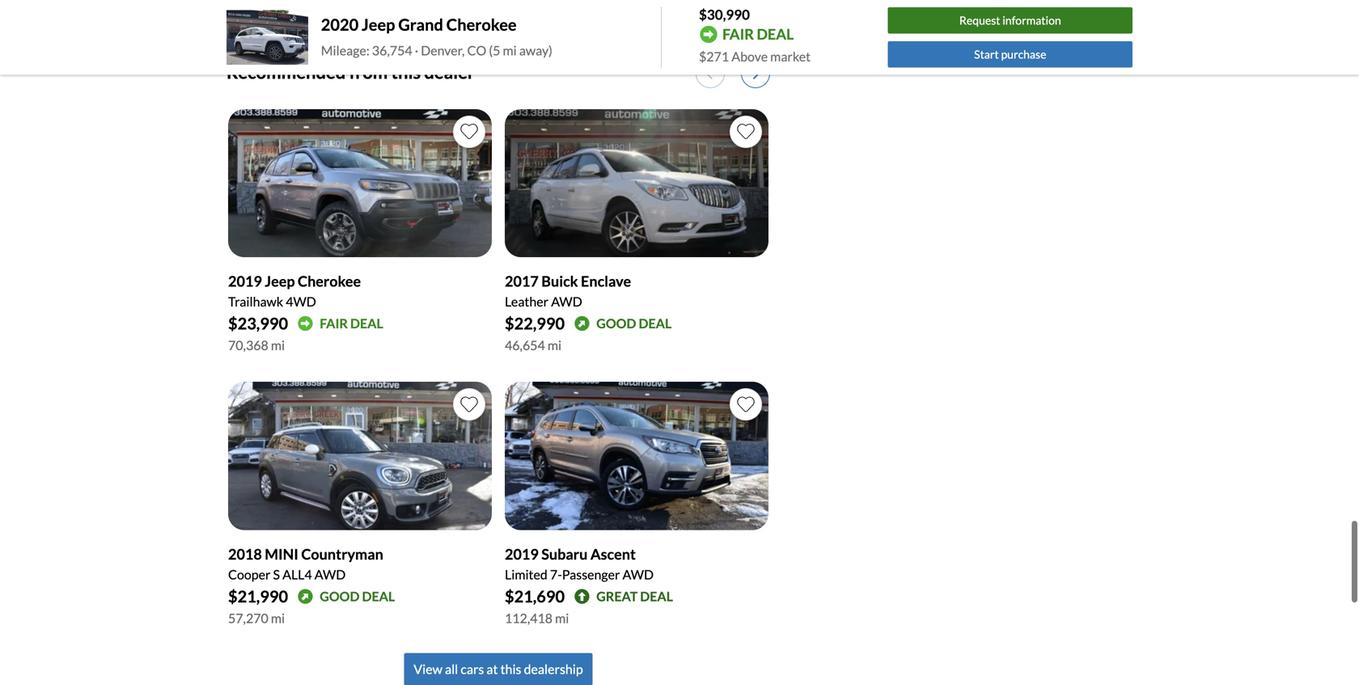 Task type: vqa. For each thing, say whether or not it's contained in the screenshot.
Jeep
yes



Task type: locate. For each thing, give the bounding box(es) containing it.
2019
[[228, 272, 262, 290], [505, 545, 539, 563]]

jeep inside 2020 jeep grand cherokee mileage: 36,754 · denver, co (5 mi away)
[[362, 15, 395, 34]]

2020 jeep grand cherokee image
[[227, 10, 308, 65]]

all4
[[282, 567, 312, 583]]

0 vertical spatial 2019
[[228, 272, 262, 290]]

recommended
[[227, 61, 346, 82]]

mi down $22,990 on the left top
[[548, 338, 562, 353]]

1 horizontal spatial awd
[[551, 294, 582, 310]]

0 horizontal spatial jeep
[[265, 272, 295, 290]]

this right at
[[500, 661, 521, 677]]

deal for $21,690
[[640, 589, 673, 604]]

information
[[1002, 14, 1061, 27]]

2019 subaru ascent limited 7-passenger awd
[[505, 545, 654, 583]]

2019 inside 2019 jeep cherokee trailhawk 4wd
[[228, 272, 262, 290]]

at
[[487, 661, 498, 677]]

0 horizontal spatial this
[[391, 61, 421, 82]]

1 vertical spatial this
[[500, 661, 521, 677]]

good deal down enclave
[[596, 316, 672, 331]]

2017 buick enclave leather awd
[[505, 272, 631, 310]]

cherokee up 4wd
[[298, 272, 361, 290]]

mi inside 2020 jeep grand cherokee mileage: 36,754 · denver, co (5 mi away)
[[503, 42, 517, 58]]

jeep inside 2019 jeep cherokee trailhawk 4wd
[[265, 272, 295, 290]]

view
[[414, 661, 442, 677]]

0 vertical spatial good
[[596, 316, 636, 331]]

deal down countryman
[[362, 589, 395, 604]]

mi
[[503, 42, 517, 58], [271, 338, 285, 353], [548, 338, 562, 353], [271, 610, 285, 626], [555, 610, 569, 626]]

awd up great deal at left bottom
[[623, 567, 654, 583]]

good deal
[[596, 316, 672, 331], [320, 589, 395, 604]]

great
[[596, 589, 638, 604]]

this down "·"
[[391, 61, 421, 82]]

0 horizontal spatial awd
[[315, 567, 346, 583]]

0 vertical spatial this
[[391, 61, 421, 82]]

0 horizontal spatial cherokee
[[298, 272, 361, 290]]

70,368
[[228, 338, 268, 353]]

1 vertical spatial good deal
[[320, 589, 395, 604]]

jeep up 4wd
[[265, 272, 295, 290]]

$23,990
[[228, 314, 288, 333]]

0 vertical spatial jeep
[[362, 15, 395, 34]]

request information button
[[888, 7, 1133, 34]]

good right good deal icon
[[320, 589, 360, 604]]

jeep
[[362, 15, 395, 34], [265, 272, 295, 290]]

good right good deal image
[[596, 316, 636, 331]]

good deal down countryman
[[320, 589, 395, 604]]

$271 above market
[[699, 49, 811, 64]]

deal right great
[[640, 589, 673, 604]]

2019 for $23,990
[[228, 272, 262, 290]]

1 vertical spatial good
[[320, 589, 360, 604]]

good deal image
[[298, 589, 313, 604]]

awd down "buick"
[[551, 294, 582, 310]]

request
[[959, 14, 1000, 27]]

0 horizontal spatial good deal
[[320, 589, 395, 604]]

1 horizontal spatial 2019
[[505, 545, 539, 563]]

denver,
[[421, 42, 465, 58]]

mi right 112,418 on the bottom left
[[555, 610, 569, 626]]

awd inside the 2019 subaru ascent limited 7-passenger awd
[[623, 567, 654, 583]]

deal right fair
[[350, 316, 383, 331]]

cooper
[[228, 567, 271, 583]]

57,270
[[228, 610, 268, 626]]

0 horizontal spatial good
[[320, 589, 360, 604]]

cherokee up co
[[446, 15, 517, 34]]

good
[[596, 316, 636, 331], [320, 589, 360, 604]]

cherokee inside 2019 jeep cherokee trailhawk 4wd
[[298, 272, 361, 290]]

start purchase button
[[888, 41, 1133, 68]]

4wd
[[286, 294, 316, 310]]

1 horizontal spatial jeep
[[362, 15, 395, 34]]

start
[[974, 47, 999, 61]]

mi right (5
[[503, 42, 517, 58]]

2019 for $21,690
[[505, 545, 539, 563]]

0 horizontal spatial 2019
[[228, 272, 262, 290]]

2019 inside the 2019 subaru ascent limited 7-passenger awd
[[505, 545, 539, 563]]

deal for $23,990
[[350, 316, 383, 331]]

7-
[[550, 567, 562, 583]]

cars
[[461, 661, 484, 677]]

awd
[[551, 294, 582, 310], [315, 567, 346, 583], [623, 567, 654, 583]]

mi down the $21,990
[[271, 610, 285, 626]]

market
[[770, 49, 811, 64]]

this
[[391, 61, 421, 82], [500, 661, 521, 677]]

1 horizontal spatial good deal
[[596, 316, 672, 331]]

mileage:
[[321, 42, 370, 58]]

2020 jeep grand cherokee mileage: 36,754 · denver, co (5 mi away)
[[321, 15, 552, 58]]

mini
[[265, 545, 298, 563]]

deal right good deal image
[[639, 316, 672, 331]]

awd down countryman
[[315, 567, 346, 583]]

cherokee
[[446, 15, 517, 34], [298, 272, 361, 290]]

above
[[731, 49, 768, 64]]

from
[[349, 61, 388, 82]]

2018 mini countryman image
[[228, 382, 492, 530]]

1 horizontal spatial this
[[500, 661, 521, 677]]

fair deal
[[722, 25, 794, 43]]

2019 up "limited"
[[505, 545, 539, 563]]

awd inside '2017 buick enclave leather awd'
[[551, 294, 582, 310]]

1 horizontal spatial good
[[596, 316, 636, 331]]

buick
[[541, 272, 578, 290]]

112,418
[[505, 610, 553, 626]]

jeep up the '36,754'
[[362, 15, 395, 34]]

0 vertical spatial good deal
[[596, 316, 672, 331]]

1 vertical spatial cherokee
[[298, 272, 361, 290]]

1 vertical spatial 2019
[[505, 545, 539, 563]]

recommended from this dealer
[[227, 61, 475, 82]]

1 vertical spatial jeep
[[265, 272, 295, 290]]

awd inside 2018 mini countryman cooper s all4 awd
[[315, 567, 346, 583]]

0 vertical spatial cherokee
[[446, 15, 517, 34]]

mi down $23,990
[[271, 338, 285, 353]]

deal
[[757, 25, 794, 43]]

2018 mini countryman cooper s all4 awd
[[228, 545, 383, 583]]

mi for $23,990
[[271, 338, 285, 353]]

(5
[[489, 42, 500, 58]]

1 horizontal spatial cherokee
[[446, 15, 517, 34]]

ascent
[[590, 545, 636, 563]]

2019 up trailhawk
[[228, 272, 262, 290]]

deal
[[350, 316, 383, 331], [639, 316, 672, 331], [362, 589, 395, 604], [640, 589, 673, 604]]

cherokee inside 2020 jeep grand cherokee mileage: 36,754 · denver, co (5 mi away)
[[446, 15, 517, 34]]

2 horizontal spatial awd
[[623, 567, 654, 583]]

scroll right image
[[753, 66, 760, 80]]



Task type: describe. For each thing, give the bounding box(es) containing it.
2017
[[505, 272, 539, 290]]

good deal image
[[574, 316, 590, 332]]

2018
[[228, 545, 262, 563]]

view all cars at this dealership link
[[404, 653, 593, 685]]

46,654
[[505, 338, 545, 353]]

2019 jeep cherokee trailhawk 4wd
[[228, 272, 361, 310]]

grand
[[398, 15, 443, 34]]

s
[[273, 567, 280, 583]]

deal for $22,990
[[639, 316, 672, 331]]

great deal
[[596, 589, 673, 604]]

limited
[[505, 567, 548, 583]]

mi for $21,690
[[555, 610, 569, 626]]

·
[[415, 42, 418, 58]]

2017 buick enclave image
[[505, 109, 769, 257]]

awd for $22,990
[[623, 567, 654, 583]]

$21,990
[[228, 587, 288, 606]]

trailhawk
[[228, 294, 283, 310]]

away)
[[519, 42, 552, 58]]

countryman
[[301, 545, 383, 563]]

fair
[[722, 25, 754, 43]]

fair deal image
[[298, 316, 313, 332]]

2019 subaru ascent image
[[505, 382, 769, 530]]

fair deal
[[320, 316, 383, 331]]

$22,990
[[505, 314, 565, 333]]

view all cars at this dealership
[[414, 661, 583, 677]]

leather
[[505, 294, 549, 310]]

2019 jeep cherokee image
[[228, 109, 492, 257]]

good for $22,990
[[596, 316, 636, 331]]

mi for $21,990
[[271, 610, 285, 626]]

passenger
[[562, 567, 620, 583]]

112,418 mi
[[505, 610, 569, 626]]

2020
[[321, 15, 359, 34]]

$30,990
[[699, 6, 750, 23]]

request information
[[959, 14, 1061, 27]]

good for $21,990
[[320, 589, 360, 604]]

scroll left image
[[705, 66, 713, 80]]

46,654 mi
[[505, 338, 562, 353]]

57,270 mi
[[228, 610, 285, 626]]

dealer
[[424, 61, 475, 82]]

this inside 'link'
[[500, 661, 521, 677]]

fair
[[320, 316, 348, 331]]

jeep for 2019
[[265, 272, 295, 290]]

36,754
[[372, 42, 412, 58]]

good deal for $21,990
[[320, 589, 395, 604]]

great deal image
[[574, 589, 590, 604]]

all
[[445, 661, 458, 677]]

$271
[[699, 49, 729, 64]]

mi for $22,990
[[548, 338, 562, 353]]

awd for $23,990
[[315, 567, 346, 583]]

subaru
[[541, 545, 588, 563]]

jeep for 2020
[[362, 15, 395, 34]]

enclave
[[581, 272, 631, 290]]

start purchase
[[974, 47, 1046, 61]]

deal for $21,990
[[362, 589, 395, 604]]

purchase
[[1001, 47, 1046, 61]]

dealership
[[524, 661, 583, 677]]

good deal for $22,990
[[596, 316, 672, 331]]

70,368 mi
[[228, 338, 285, 353]]

$21,690
[[505, 587, 565, 606]]

co
[[467, 42, 486, 58]]



